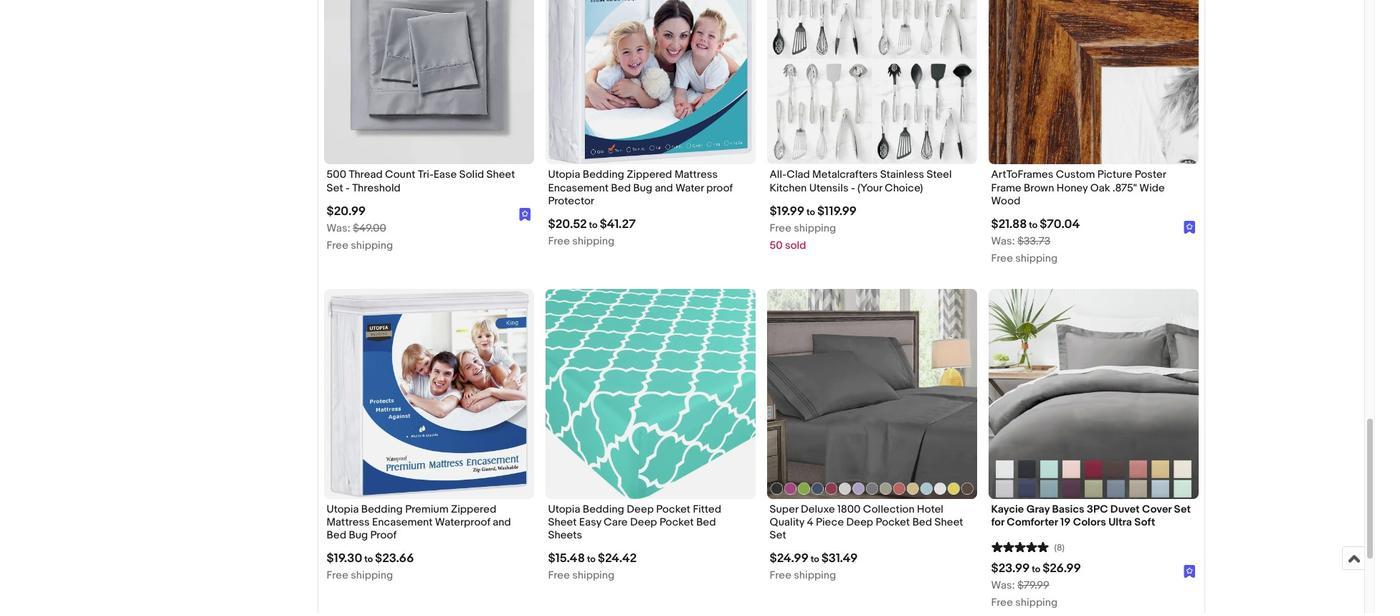 Task type: vqa. For each thing, say whether or not it's contained in the screenshot.


Task type: locate. For each thing, give the bounding box(es) containing it.
0 horizontal spatial zippered
[[451, 503, 497, 516]]

to inside the $24.99 to $31.49 free shipping
[[811, 554, 820, 565]]

to inside $21.88 to $70.04
[[1029, 219, 1038, 231]]

0 vertical spatial mattress
[[675, 168, 718, 182]]

sheet left for
[[935, 516, 964, 529]]

deep right easy
[[627, 503, 654, 516]]

deep
[[627, 503, 654, 516], [630, 516, 657, 529], [847, 516, 874, 529]]

was: down $21.88
[[992, 234, 1015, 248]]

quality
[[770, 516, 805, 529]]

bug up $41.27
[[633, 181, 653, 195]]

to inside $19.30 to $23.66 free shipping
[[364, 554, 373, 565]]

set right "cover"
[[1174, 503, 1191, 516]]

wood
[[992, 194, 1021, 208]]

5 out of 5 stars image
[[992, 540, 1049, 554]]

to inside $19.99 to $119.99 free shipping 50 sold
[[807, 206, 815, 218]]

0 vertical spatial bug
[[633, 181, 653, 195]]

shipping down the $79.99
[[1016, 596, 1058, 610]]

0 vertical spatial set
[[327, 181, 343, 195]]

utopia bedding premium zippered mattress encasement waterproof and bed bug proof image
[[326, 289, 531, 499]]

utopia inside utopia bedding zippered mattress encasement bed bug and water proof protector
[[548, 168, 580, 182]]

sheet
[[487, 168, 515, 182], [548, 516, 577, 529], [935, 516, 964, 529]]

to right $19.99
[[807, 206, 815, 218]]

1800
[[838, 503, 861, 516]]

to inside the $23.99 to $26.99
[[1032, 564, 1041, 575]]

bug left proof
[[349, 529, 368, 542]]

free down $19.30
[[327, 569, 348, 583]]

1 horizontal spatial zippered
[[627, 168, 672, 182]]

19
[[1061, 516, 1071, 529]]

free down $21.88
[[992, 252, 1013, 265]]

shipping down $33.73
[[1016, 252, 1058, 265]]

$24.99
[[770, 552, 809, 566]]

brown
[[1024, 181, 1055, 195]]

1 vertical spatial mattress
[[327, 516, 370, 529]]

[object undefined] image
[[1184, 220, 1196, 234], [1184, 221, 1196, 234], [1184, 565, 1196, 578], [1184, 565, 1196, 578]]

- left '(your'
[[851, 181, 855, 195]]

(your
[[858, 181, 883, 195]]

was: down "$23.99" at the bottom of page
[[992, 579, 1015, 593]]

shipping up the sold
[[794, 221, 836, 235]]

kaycie
[[992, 503, 1024, 516]]

arttoframes
[[992, 168, 1054, 182]]

to right $19.30
[[364, 554, 373, 565]]

free down "$23.99" at the bottom of page
[[992, 596, 1013, 610]]

2 - from the left
[[851, 181, 855, 195]]

to up $33.73
[[1029, 219, 1038, 231]]

1 horizontal spatial and
[[655, 181, 673, 195]]

threshold
[[352, 181, 401, 195]]

to right $15.48
[[587, 554, 596, 565]]

was: inside was: $49.00 free shipping
[[327, 221, 351, 235]]

and for $41.27
[[655, 181, 673, 195]]

encasement up $20.52 at the left of page
[[548, 181, 609, 195]]

free down $24.99
[[770, 569, 792, 583]]

proof
[[707, 181, 733, 195]]

$20.99
[[327, 204, 366, 219]]

and left water
[[655, 181, 673, 195]]

shipping inside was: $79.99 free shipping
[[1016, 596, 1058, 610]]

was: inside was: $79.99 free shipping
[[992, 579, 1015, 593]]

mattress inside the utopia bedding premium zippered mattress encasement waterproof and bed bug proof
[[327, 516, 370, 529]]

0 horizontal spatial set
[[327, 181, 343, 195]]

free up 50
[[770, 221, 792, 235]]

shipping down '$24.42'
[[573, 569, 615, 583]]

$23.99 to $26.99
[[992, 562, 1082, 576]]

set up $24.99
[[770, 529, 786, 542]]

to left $41.27
[[589, 219, 598, 231]]

1 horizontal spatial sheet
[[548, 516, 577, 529]]

2 horizontal spatial sheet
[[935, 516, 964, 529]]

to for $21.88
[[1029, 219, 1038, 231]]

bed inside utopia bedding zippered mattress encasement bed bug and water proof protector
[[611, 181, 631, 195]]

0 horizontal spatial bug
[[349, 529, 368, 542]]

2 vertical spatial set
[[770, 529, 786, 542]]

sold
[[785, 239, 806, 252]]

was: inside "was: $33.73 free shipping"
[[992, 234, 1015, 248]]

1 - from the left
[[346, 181, 350, 195]]

1 horizontal spatial mattress
[[675, 168, 718, 182]]

1 horizontal spatial bug
[[633, 181, 653, 195]]

to for $24.99
[[811, 554, 820, 565]]

zippered left water
[[627, 168, 672, 182]]

bed
[[611, 181, 631, 195], [696, 516, 716, 529], [913, 516, 932, 529], [327, 529, 346, 542]]

and inside utopia bedding zippered mattress encasement bed bug and water proof protector
[[655, 181, 673, 195]]

zippered inside the utopia bedding premium zippered mattress encasement waterproof and bed bug proof
[[451, 503, 497, 516]]

duvet
[[1111, 503, 1140, 516]]

0 horizontal spatial -
[[346, 181, 350, 195]]

set inside 'super deluxe 1800 collection hotel quality 4 piece deep pocket bed sheet set'
[[770, 529, 786, 542]]

utopia inside utopia bedding deep pocket fitted sheet easy care deep pocket bed sheets
[[548, 503, 580, 516]]

1 vertical spatial and
[[493, 516, 511, 529]]

bedding inside utopia bedding deep pocket fitted sheet easy care deep pocket bed sheets
[[583, 503, 625, 516]]

$19.99
[[770, 204, 805, 219]]

and
[[655, 181, 673, 195], [493, 516, 511, 529]]

piece
[[816, 516, 844, 529]]

was: for $23.99
[[992, 579, 1015, 593]]

$19.99 to $119.99 free shipping 50 sold
[[770, 204, 857, 252]]

was: for $20.99
[[327, 221, 351, 235]]

500 thread count tri-ease solid sheet set - threshold image
[[324, 0, 534, 164]]

gray
[[1027, 503, 1050, 516]]

set
[[327, 181, 343, 195], [1174, 503, 1191, 516], [770, 529, 786, 542]]

shipping down $31.49
[[794, 569, 836, 583]]

to for $19.30
[[364, 554, 373, 565]]

pocket for $24.99
[[876, 516, 910, 529]]

sheet inside utopia bedding deep pocket fitted sheet easy care deep pocket bed sheets
[[548, 516, 577, 529]]

bedding inside the utopia bedding premium zippered mattress encasement waterproof and bed bug proof
[[361, 503, 403, 516]]

super deluxe 1800 collection hotel quality 4 piece deep pocket bed sheet set
[[770, 503, 964, 542]]

set up $20.99
[[327, 181, 343, 195]]

1 [object undefined] image from the top
[[519, 207, 531, 221]]

and right waterproof
[[493, 516, 511, 529]]

bedding inside utopia bedding zippered mattress encasement bed bug and water proof protector
[[583, 168, 625, 182]]

zippered right premium
[[451, 503, 497, 516]]

deep inside 'super deluxe 1800 collection hotel quality 4 piece deep pocket bed sheet set'
[[847, 516, 874, 529]]

[object undefined] image
[[519, 207, 531, 221], [519, 208, 531, 221]]

kaycie gray basics 3pc duvet cover set for comforter 19 colors ultra soft image
[[989, 289, 1199, 499]]

water
[[676, 181, 704, 195]]

zippered inside utopia bedding zippered mattress encasement bed bug and water proof protector
[[627, 168, 672, 182]]

utopia bedding deep pocket fitted sheet easy care deep pocket bed sheets link
[[548, 503, 753, 546]]

to for $20.52
[[589, 219, 598, 231]]

utopia bedding zippered mattress encasement bed bug and water proof  protector image
[[549, 0, 752, 164]]

fitted
[[693, 503, 722, 516]]

utopia up $19.30
[[327, 503, 359, 516]]

to left $31.49
[[811, 554, 820, 565]]

$33.73
[[1018, 234, 1051, 248]]

solid
[[459, 168, 484, 182]]

free down $20.99
[[327, 239, 348, 252]]

0 vertical spatial zippered
[[627, 168, 672, 182]]

1 vertical spatial encasement
[[372, 516, 433, 529]]

2 horizontal spatial set
[[1174, 503, 1191, 516]]

1 vertical spatial bug
[[349, 529, 368, 542]]

mattress
[[675, 168, 718, 182], [327, 516, 370, 529]]

shipping down the $49.00
[[351, 239, 393, 252]]

0 horizontal spatial sheet
[[487, 168, 515, 182]]

- up $20.99
[[346, 181, 350, 195]]

encasement inside the utopia bedding premium zippered mattress encasement waterproof and bed bug proof
[[372, 516, 433, 529]]

1 horizontal spatial encasement
[[548, 181, 609, 195]]

to inside $15.48 to $24.42 free shipping
[[587, 554, 596, 565]]

bug inside the utopia bedding premium zippered mattress encasement waterproof and bed bug proof
[[349, 529, 368, 542]]

deep right care
[[630, 516, 657, 529]]

utopia up sheets
[[548, 503, 580, 516]]

utopia for $20.52
[[548, 168, 580, 182]]

zippered
[[627, 168, 672, 182], [451, 503, 497, 516]]

bedding
[[583, 168, 625, 182], [361, 503, 403, 516], [583, 503, 625, 516]]

utopia bedding deep pocket fitted sheet easy care deep pocket bed sheets
[[548, 503, 722, 542]]

sheet left easy
[[548, 516, 577, 529]]

all-
[[770, 168, 787, 182]]

4
[[807, 516, 814, 529]]

0 vertical spatial and
[[655, 181, 673, 195]]

bedding for $24.42
[[583, 503, 625, 516]]

bedding for $23.66
[[361, 503, 403, 516]]

shipping inside was: $49.00 free shipping
[[351, 239, 393, 252]]

shipping inside $19.99 to $119.99 free shipping 50 sold
[[794, 221, 836, 235]]

to up the $79.99
[[1032, 564, 1041, 575]]

free
[[770, 221, 792, 235], [548, 234, 570, 248], [327, 239, 348, 252], [992, 252, 1013, 265], [327, 569, 348, 583], [548, 569, 570, 583], [770, 569, 792, 583], [992, 596, 1013, 610]]

deep for $15.48
[[630, 516, 657, 529]]

free inside was: $79.99 free shipping
[[992, 596, 1013, 610]]

pocket inside 'super deluxe 1800 collection hotel quality 4 piece deep pocket bed sheet set'
[[876, 516, 910, 529]]

pocket
[[656, 503, 691, 516], [660, 516, 694, 529], [876, 516, 910, 529]]

sheet right solid
[[487, 168, 515, 182]]

comforter
[[1007, 516, 1058, 529]]

$41.27
[[600, 217, 636, 232]]

0 horizontal spatial and
[[493, 516, 511, 529]]

bed inside 'super deluxe 1800 collection hotel quality 4 piece deep pocket bed sheet set'
[[913, 516, 932, 529]]

$31.49
[[822, 552, 858, 566]]

super
[[770, 503, 799, 516]]

bug inside utopia bedding zippered mattress encasement bed bug and water proof protector
[[633, 181, 653, 195]]

.875"
[[1113, 181, 1137, 195]]

was: down $20.99
[[327, 221, 351, 235]]

(8)
[[1055, 542, 1065, 554]]

deep for $24.99
[[847, 516, 874, 529]]

thread
[[349, 168, 383, 182]]

free down $20.52 at the left of page
[[548, 234, 570, 248]]

utopia inside the utopia bedding premium zippered mattress encasement waterproof and bed bug proof
[[327, 503, 359, 516]]

utopia
[[548, 168, 580, 182], [327, 503, 359, 516], [548, 503, 580, 516]]

deep right piece
[[847, 516, 874, 529]]

easy
[[579, 516, 602, 529]]

pocket left fitted
[[656, 503, 691, 516]]

utensils
[[809, 181, 849, 195]]

and inside the utopia bedding premium zippered mattress encasement waterproof and bed bug proof
[[493, 516, 511, 529]]

encasement
[[548, 181, 609, 195], [372, 516, 433, 529]]

$24.99 to $31.49 free shipping
[[770, 552, 858, 583]]

encasement up the $23.66
[[372, 516, 433, 529]]

$24.42
[[598, 552, 637, 566]]

shipping down the $23.66
[[351, 569, 393, 583]]

1 horizontal spatial -
[[851, 181, 855, 195]]

collection
[[863, 503, 915, 516]]

shipping down $41.27
[[573, 234, 615, 248]]

bed inside utopia bedding deep pocket fitted sheet easy care deep pocket bed sheets
[[696, 516, 716, 529]]

to inside "$20.52 to $41.27 free shipping"
[[589, 219, 598, 231]]

kaycie gray basics 3pc duvet cover set for comforter 19 colors ultra soft
[[992, 503, 1191, 529]]

pocket right care
[[660, 516, 694, 529]]

0 horizontal spatial mattress
[[327, 516, 370, 529]]

free down $15.48
[[548, 569, 570, 583]]

utopia up protector
[[548, 168, 580, 182]]

0 horizontal spatial encasement
[[372, 516, 433, 529]]

kitchen
[[770, 181, 807, 195]]

3pc
[[1087, 503, 1108, 516]]

shipping
[[794, 221, 836, 235], [573, 234, 615, 248], [351, 239, 393, 252], [1016, 252, 1058, 265], [351, 569, 393, 583], [573, 569, 615, 583], [794, 569, 836, 583], [1016, 596, 1058, 610]]

oak
[[1091, 181, 1111, 195]]

soft
[[1135, 516, 1156, 529]]

steel
[[927, 168, 952, 182]]

pocket left hotel at the bottom of the page
[[876, 516, 910, 529]]

1 horizontal spatial set
[[770, 529, 786, 542]]

set inside kaycie gray basics 3pc duvet cover set for comforter 19 colors ultra soft
[[1174, 503, 1191, 516]]

1 vertical spatial zippered
[[451, 503, 497, 516]]

1 vertical spatial set
[[1174, 503, 1191, 516]]

0 vertical spatial encasement
[[548, 181, 609, 195]]

arttoframes custom picture poster frame brown honey oak  .875" wide wood
[[992, 168, 1166, 208]]



Task type: describe. For each thing, give the bounding box(es) containing it.
deluxe
[[801, 503, 835, 516]]

500 thread count tri-ease solid sheet set - threshold link
[[327, 168, 531, 198]]

shipping inside $15.48 to $24.42 free shipping
[[573, 569, 615, 583]]

protector
[[548, 194, 595, 208]]

picture
[[1098, 168, 1133, 182]]

to for $15.48
[[587, 554, 596, 565]]

tri-
[[418, 168, 434, 182]]

utopia bedding premium zippered mattress encasement waterproof and bed bug proof
[[327, 503, 511, 542]]

hotel
[[917, 503, 944, 516]]

2 [object undefined] image from the top
[[519, 208, 531, 221]]

free inside was: $49.00 free shipping
[[327, 239, 348, 252]]

free inside the $24.99 to $31.49 free shipping
[[770, 569, 792, 583]]

was: for $21.88
[[992, 234, 1015, 248]]

colors
[[1073, 516, 1106, 529]]

basics
[[1052, 503, 1085, 516]]

ultra
[[1109, 516, 1132, 529]]

was: $33.73 free shipping
[[992, 234, 1058, 265]]

ease
[[434, 168, 457, 182]]

arttoframes custom picture poster frame brown honey oak  .875" wide wood image
[[989, 0, 1199, 164]]

arttoframes custom picture poster frame brown honey oak  .875" wide wood link
[[992, 168, 1196, 211]]

all-clad metalcrafters stainless steel kitchen utensils - (your choice)
[[770, 168, 952, 195]]

bed inside the utopia bedding premium zippered mattress encasement waterproof and bed bug proof
[[327, 529, 346, 542]]

shipping inside $19.30 to $23.66 free shipping
[[351, 569, 393, 583]]

free inside "$20.52 to $41.27 free shipping"
[[548, 234, 570, 248]]

- inside 500 thread count tri-ease solid sheet set - threshold
[[346, 181, 350, 195]]

encasement inside utopia bedding zippered mattress encasement bed bug and water proof protector
[[548, 181, 609, 195]]

custom
[[1056, 168, 1095, 182]]

super deluxe 1800 collection hotel quality 4 piece deep pocket bed sheet set link
[[770, 503, 974, 546]]

to for $23.99
[[1032, 564, 1041, 575]]

3 [object undefined] image from the top
[[1184, 565, 1196, 578]]

count
[[385, 168, 416, 182]]

$70.04
[[1040, 217, 1080, 232]]

sheets
[[548, 529, 582, 542]]

$23.66
[[375, 552, 414, 566]]

cover
[[1143, 503, 1172, 516]]

proof
[[370, 529, 397, 542]]

set inside 500 thread count tri-ease solid sheet set - threshold
[[327, 181, 343, 195]]

mattress inside utopia bedding zippered mattress encasement bed bug and water proof protector
[[675, 168, 718, 182]]

clad
[[787, 168, 810, 182]]

to for $19.99
[[807, 206, 815, 218]]

free inside "was: $33.73 free shipping"
[[992, 252, 1013, 265]]

all-clad metalcrafters stainless steel kitchen utensils - (your choice) image
[[767, 0, 977, 164]]

stainless
[[880, 168, 925, 182]]

bedding for $41.27
[[583, 168, 625, 182]]

$19.30 to $23.66 free shipping
[[327, 552, 414, 583]]

all-clad metalcrafters stainless steel kitchen utensils - (your choice) link
[[770, 168, 974, 198]]

honey
[[1057, 181, 1088, 195]]

premium
[[405, 503, 449, 516]]

$21.88 to $70.04
[[992, 217, 1080, 232]]

- inside all-clad metalcrafters stainless steel kitchen utensils - (your choice)
[[851, 181, 855, 195]]

$26.99
[[1043, 562, 1082, 576]]

$79.99
[[1018, 579, 1050, 593]]

shipping inside "$20.52 to $41.27 free shipping"
[[573, 234, 615, 248]]

2 [object undefined] image from the top
[[1184, 221, 1196, 234]]

$15.48
[[548, 552, 585, 566]]

for
[[992, 516, 1005, 529]]

was: $49.00 free shipping
[[327, 221, 393, 252]]

50
[[770, 239, 783, 252]]

and for $23.66
[[493, 516, 511, 529]]

utopia bedding deep pocket fitted sheet easy care deep pocket bed sheets image
[[545, 289, 756, 499]]

$21.88
[[992, 217, 1027, 232]]

$15.48 to $24.42 free shipping
[[548, 552, 637, 583]]

metalcrafters
[[813, 168, 878, 182]]

sheet inside 500 thread count tri-ease solid sheet set - threshold
[[487, 168, 515, 182]]

$19.30
[[327, 552, 362, 566]]

utopia bedding zippered mattress encasement bed bug and water proof protector
[[548, 168, 733, 208]]

care
[[604, 516, 628, 529]]

kaycie gray basics 3pc duvet cover set for comforter 19 colors ultra soft link
[[992, 503, 1196, 533]]

4 [object undefined] image from the top
[[1184, 565, 1196, 578]]

utopia for $15.48
[[548, 503, 580, 516]]

(8) link
[[992, 540, 1065, 554]]

free inside $15.48 to $24.42 free shipping
[[548, 569, 570, 583]]

$20.52 to $41.27 free shipping
[[548, 217, 636, 248]]

shipping inside "was: $33.73 free shipping"
[[1016, 252, 1058, 265]]

1 [object undefined] image from the top
[[1184, 220, 1196, 234]]

choice)
[[885, 181, 923, 195]]

was: $79.99 free shipping
[[992, 579, 1058, 610]]

utopia bedding zippered mattress encasement bed bug and water proof protector link
[[548, 168, 753, 211]]

shipping inside the $24.99 to $31.49 free shipping
[[794, 569, 836, 583]]

poster
[[1135, 168, 1166, 182]]

super deluxe 1800 collection hotel quality 4 piece deep pocket bed sheet set image
[[767, 289, 977, 499]]

$20.52
[[548, 217, 587, 232]]

500 thread count tri-ease solid sheet set - threshold
[[327, 168, 515, 195]]

$119.99
[[818, 204, 857, 219]]

sheet inside 'super deluxe 1800 collection hotel quality 4 piece deep pocket bed sheet set'
[[935, 516, 964, 529]]

$49.00
[[353, 221, 386, 235]]

pocket for $15.48
[[660, 516, 694, 529]]

$23.99
[[992, 562, 1030, 576]]

waterproof
[[435, 516, 491, 529]]

free inside $19.30 to $23.66 free shipping
[[327, 569, 348, 583]]

wide
[[1140, 181, 1165, 195]]

500
[[327, 168, 346, 182]]

free inside $19.99 to $119.99 free shipping 50 sold
[[770, 221, 792, 235]]

utopia bedding premium zippered mattress encasement waterproof and bed bug proof link
[[327, 503, 531, 546]]

utopia for $19.30
[[327, 503, 359, 516]]



